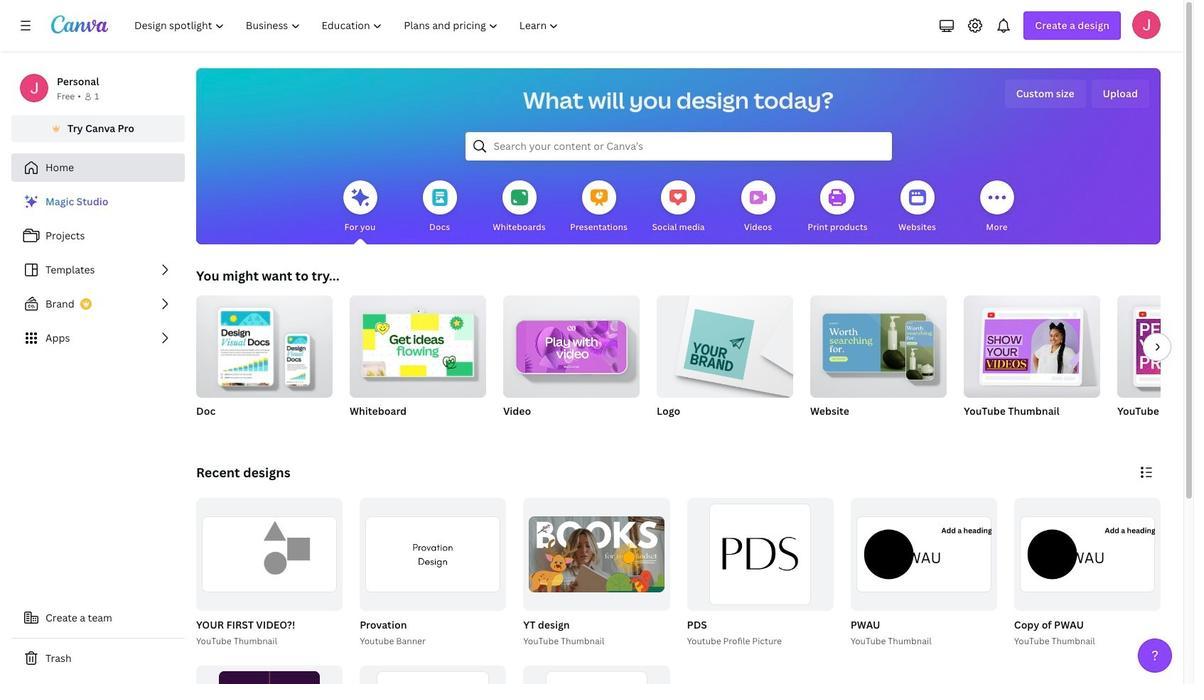 Task type: vqa. For each thing, say whether or not it's contained in the screenshot.
search box
yes



Task type: locate. For each thing, give the bounding box(es) containing it.
group
[[350, 290, 486, 437], [350, 290, 486, 398], [503, 290, 640, 437], [503, 290, 640, 398], [657, 290, 794, 437], [657, 290, 794, 398], [811, 290, 947, 437], [811, 290, 947, 398], [964, 290, 1101, 437], [964, 290, 1101, 398], [196, 296, 333, 437], [1118, 296, 1195, 437], [1118, 296, 1195, 398], [193, 499, 343, 649], [357, 499, 507, 649], [360, 499, 507, 611], [521, 499, 670, 649], [524, 499, 670, 611], [684, 499, 834, 649], [687, 499, 834, 611], [848, 499, 998, 649], [851, 499, 998, 611], [1012, 499, 1161, 649], [1015, 499, 1161, 611], [196, 666, 343, 685], [360, 666, 507, 685], [524, 666, 670, 685]]

Search search field
[[494, 133, 864, 160]]

None search field
[[465, 132, 892, 161]]

list
[[11, 188, 185, 353]]

top level navigation element
[[125, 11, 571, 40]]



Task type: describe. For each thing, give the bounding box(es) containing it.
james peterson image
[[1133, 11, 1161, 39]]



